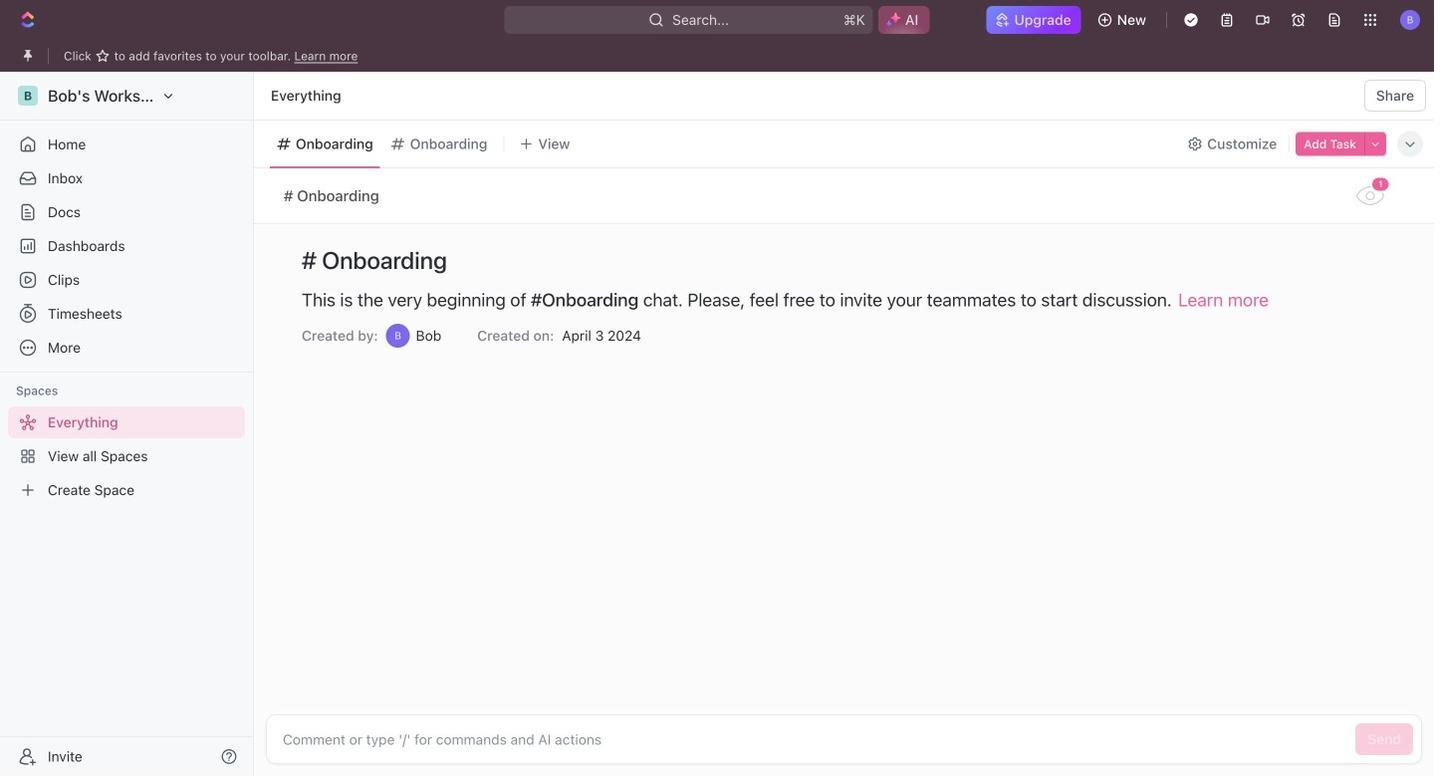 Task type: vqa. For each thing, say whether or not it's contained in the screenshot.
Bob's Workspace, , ELEMENT
yes



Task type: locate. For each thing, give the bounding box(es) containing it.
tree
[[8, 407, 245, 506]]

sidebar navigation
[[0, 72, 258, 776]]



Task type: describe. For each thing, give the bounding box(es) containing it.
bob's workspace, , element
[[18, 86, 38, 106]]

tree inside "sidebar" navigation
[[8, 407, 245, 506]]



